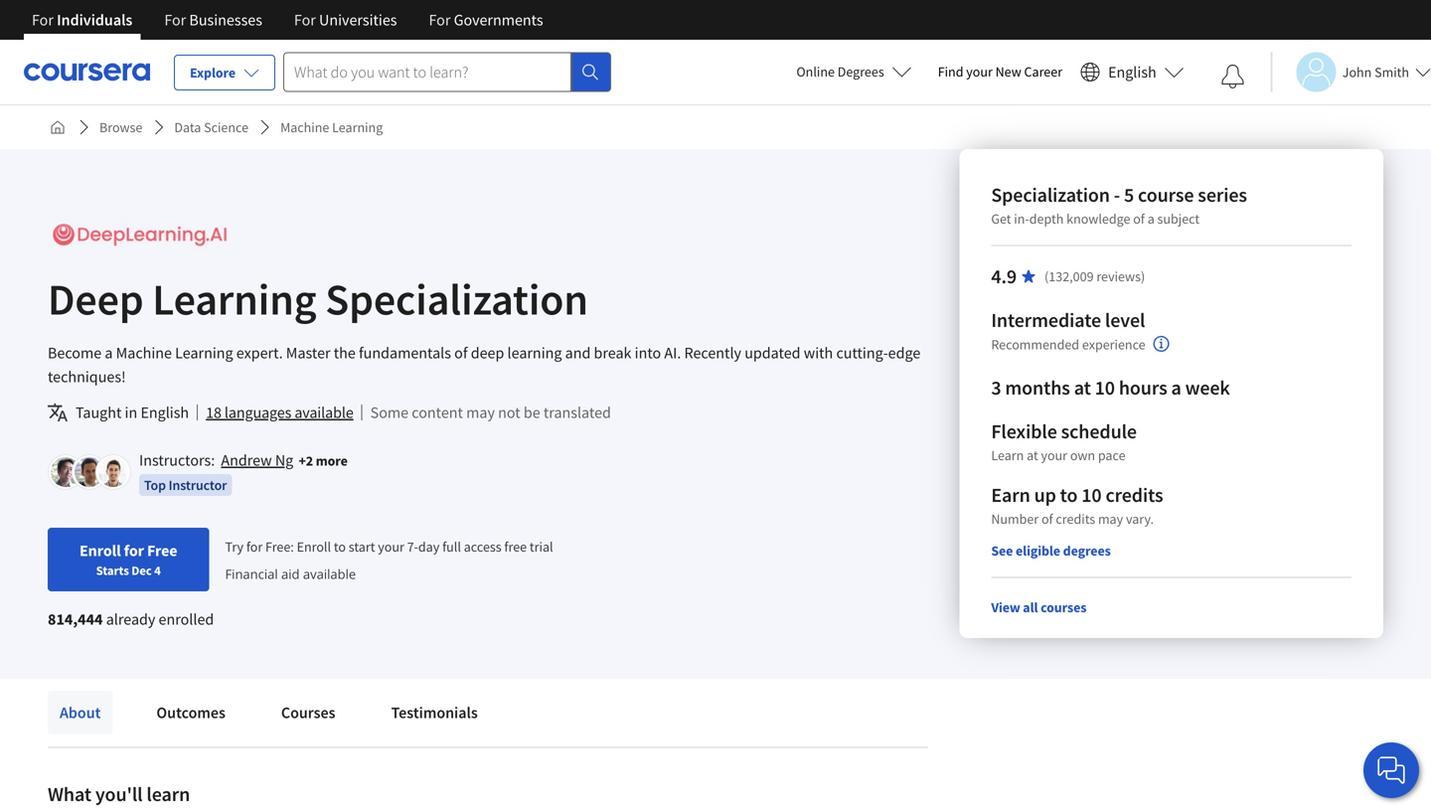 Task type: describe. For each thing, give the bounding box(es) containing it.
-
[[1114, 182, 1121, 207]]

2 vertical spatial of
[[1042, 510, 1054, 528]]

data
[[174, 118, 201, 136]]

show notifications image
[[1222, 65, 1246, 88]]

course
[[1138, 182, 1195, 207]]

machine inside 'become a machine learning expert. master the fundamentals of deep learning and break into ai. recently updated with cutting-edge techniques!'
[[116, 343, 172, 363]]

learn
[[147, 782, 190, 807]]

flexible schedule learn at your own pace
[[992, 419, 1137, 464]]

18 languages available button
[[206, 401, 354, 425]]

enroll inside try for free: enroll to start your 7-day full access free trial financial aid available
[[297, 538, 331, 556]]

3 months at 10 hours a week
[[992, 375, 1231, 400]]

deep learning specialization
[[48, 271, 588, 327]]

up
[[1035, 483, 1057, 508]]

of inside 'become a machine learning expert. master the fundamentals of deep learning and break into ai. recently updated with cutting-edge techniques!'
[[455, 343, 468, 363]]

subject
[[1158, 210, 1200, 228]]

knowledge
[[1067, 210, 1131, 228]]

instructors: andrew ng +2 more top instructor
[[139, 450, 348, 494]]

content
[[412, 403, 463, 423]]

vary.
[[1126, 510, 1154, 528]]

specialization - 5 course series get in-depth knowledge of a subject
[[992, 182, 1248, 228]]

see eligible degrees button
[[992, 541, 1111, 561]]

1 horizontal spatial at
[[1075, 375, 1091, 400]]

learning
[[508, 343, 562, 363]]

deep
[[471, 343, 504, 363]]

for for businesses
[[164, 10, 186, 30]]

trial
[[530, 538, 553, 556]]

a inside 'become a machine learning expert. master the fundamentals of deep learning and break into ai. recently updated with cutting-edge techniques!'
[[105, 343, 113, 363]]

5
[[1124, 182, 1135, 207]]

outcomes link
[[145, 691, 238, 735]]

week
[[1186, 375, 1231, 400]]

in-
[[1014, 210, 1030, 228]]

learn
[[992, 446, 1024, 464]]

recommended
[[992, 335, 1080, 353]]

kian katanforoosh image
[[98, 457, 128, 487]]

and
[[565, 343, 591, 363]]

enroll inside enroll for free starts dec 4
[[80, 541, 121, 561]]

view all courses link
[[992, 599, 1087, 616]]

for individuals
[[32, 10, 133, 30]]

for for universities
[[294, 10, 316, 30]]

governments
[[454, 10, 543, 30]]

find your new career
[[938, 63, 1063, 81]]

dec
[[131, 563, 152, 579]]

+2
[[299, 452, 313, 470]]

enrolled
[[159, 609, 214, 629]]

all
[[1023, 599, 1038, 616]]

18
[[206, 403, 222, 423]]

more
[[316, 452, 348, 470]]

fundamentals
[[359, 343, 451, 363]]

financial aid available button
[[225, 565, 356, 583]]

banner navigation
[[16, 0, 559, 40]]

be
[[524, 403, 541, 423]]

earn
[[992, 483, 1031, 508]]

what
[[48, 782, 91, 807]]

cutting-
[[837, 343, 889, 363]]

data science link
[[166, 109, 257, 145]]

online degrees button
[[781, 50, 928, 93]]

not
[[498, 403, 521, 423]]

see
[[992, 542, 1013, 560]]

18 languages available
[[206, 403, 354, 423]]

top
[[144, 476, 166, 494]]

you'll
[[95, 782, 143, 807]]

1 horizontal spatial to
[[1061, 483, 1078, 508]]

john smith button
[[1271, 52, 1432, 92]]

instructor
[[169, 476, 227, 494]]

hours
[[1119, 375, 1168, 400]]

starts
[[96, 563, 129, 579]]

months
[[1006, 375, 1071, 400]]

free
[[147, 541, 177, 561]]

recently
[[685, 343, 742, 363]]

learning for deep
[[152, 271, 317, 327]]

for for enroll
[[124, 541, 144, 561]]

degrees
[[838, 63, 885, 81]]

translated
[[544, 403, 611, 423]]

day
[[418, 538, 440, 556]]

series
[[1198, 182, 1248, 207]]

languages
[[225, 403, 292, 423]]

about
[[60, 703, 101, 723]]

courses
[[1041, 599, 1087, 616]]

experience
[[1083, 335, 1146, 353]]

machine learning link
[[272, 109, 391, 145]]

online
[[797, 63, 835, 81]]

a inside the 'specialization - 5 course series get in-depth knowledge of a subject'
[[1148, 210, 1155, 228]]

outcomes
[[156, 703, 226, 723]]

find your new career link
[[928, 60, 1073, 85]]

information about difficulty level pre-requisites. image
[[1154, 336, 1170, 352]]

get
[[992, 210, 1012, 228]]

free:
[[266, 538, 294, 556]]

chat with us image
[[1376, 755, 1408, 786]]



Task type: locate. For each thing, give the bounding box(es) containing it.
credits down earn up to 10 credits
[[1056, 510, 1096, 528]]

may
[[466, 403, 495, 423], [1099, 510, 1124, 528]]

available up +2 more button at the bottom
[[295, 403, 354, 423]]

a up 'techniques!'
[[105, 343, 113, 363]]

1 vertical spatial specialization
[[325, 271, 588, 327]]

find
[[938, 63, 964, 81]]

john smith
[[1343, 63, 1410, 81]]

0 horizontal spatial credits
[[1056, 510, 1096, 528]]

available right aid at the left of page
[[303, 565, 356, 583]]

individuals
[[57, 10, 133, 30]]

to left start
[[334, 538, 346, 556]]

of inside the 'specialization - 5 course series get in-depth knowledge of a subject'
[[1134, 210, 1145, 228]]

specialization up deep
[[325, 271, 588, 327]]

view all courses
[[992, 599, 1087, 616]]

for left the businesses
[[164, 10, 186, 30]]

machine learning
[[280, 118, 383, 136]]

10 up number of credits may vary. at the bottom right
[[1082, 483, 1102, 508]]

a left week
[[1172, 375, 1182, 400]]

about link
[[48, 691, 113, 735]]

browse
[[99, 118, 143, 136]]

0 horizontal spatial to
[[334, 538, 346, 556]]

english inside button
[[1109, 62, 1157, 82]]

at right months at top
[[1075, 375, 1091, 400]]

learning left expert.
[[175, 343, 233, 363]]

eligible
[[1016, 542, 1061, 560]]

your inside find your new career link
[[967, 63, 993, 81]]

1 horizontal spatial a
[[1148, 210, 1155, 228]]

0 vertical spatial specialization
[[992, 182, 1110, 207]]

for for try
[[246, 538, 263, 556]]

edge
[[889, 343, 921, 363]]

0 horizontal spatial english
[[141, 403, 189, 423]]

explore button
[[174, 55, 275, 90]]

your inside try for free: enroll to start your 7-day full access free trial financial aid available
[[378, 538, 404, 556]]

2 for from the left
[[164, 10, 186, 30]]

full
[[443, 538, 461, 556]]

1 for from the left
[[32, 10, 54, 30]]

1 vertical spatial machine
[[116, 343, 172, 363]]

intermediate
[[992, 308, 1102, 333]]

online degrees
[[797, 63, 885, 81]]

may left vary.
[[1099, 510, 1124, 528]]

1 horizontal spatial machine
[[280, 118, 329, 136]]

to right up
[[1061, 483, 1078, 508]]

machine right the science
[[280, 118, 329, 136]]

1 vertical spatial your
[[1041, 446, 1068, 464]]

2 vertical spatial your
[[378, 538, 404, 556]]

universities
[[319, 10, 397, 30]]

1 vertical spatial may
[[1099, 510, 1124, 528]]

machine inside machine learning link
[[280, 118, 329, 136]]

4 for from the left
[[429, 10, 451, 30]]

1 horizontal spatial may
[[1099, 510, 1124, 528]]

your inside 'flexible schedule learn at your own pace'
[[1041, 446, 1068, 464]]

in
[[125, 403, 137, 423]]

become a machine learning expert. master the fundamentals of deep learning and break into ai. recently updated with cutting-edge techniques!
[[48, 343, 921, 387]]

enroll up starts
[[80, 541, 121, 561]]

7-
[[407, 538, 418, 556]]

1 horizontal spatial specialization
[[992, 182, 1110, 207]]

0 horizontal spatial enroll
[[80, 541, 121, 561]]

1 horizontal spatial for
[[246, 538, 263, 556]]

your
[[967, 63, 993, 81], [1041, 446, 1068, 464], [378, 538, 404, 556]]

814,444 already enrolled
[[48, 609, 214, 629]]

schedule
[[1061, 419, 1137, 444]]

0 vertical spatial at
[[1075, 375, 1091, 400]]

enroll right free:
[[297, 538, 331, 556]]

some
[[371, 403, 409, 423]]

for for governments
[[429, 10, 451, 30]]

1 horizontal spatial your
[[967, 63, 993, 81]]

2 horizontal spatial your
[[1041, 446, 1068, 464]]

andrew
[[221, 450, 272, 470]]

+2 more button
[[299, 451, 348, 471]]

number
[[992, 510, 1039, 528]]

instructors:
[[139, 450, 215, 470]]

access
[[464, 538, 502, 556]]

1 vertical spatial credits
[[1056, 510, 1096, 528]]

0 vertical spatial of
[[1134, 210, 1145, 228]]

0 vertical spatial available
[[295, 403, 354, 423]]

what you'll learn
[[48, 782, 190, 807]]

may left the not
[[466, 403, 495, 423]]

courses link
[[269, 691, 348, 735]]

1 horizontal spatial enroll
[[297, 538, 331, 556]]

specialization inside the 'specialization - 5 course series get in-depth knowledge of a subject'
[[992, 182, 1110, 207]]

0 horizontal spatial for
[[124, 541, 144, 561]]

None search field
[[283, 52, 611, 92]]

for inside try for free: enroll to start your 7-day full access free trial financial aid available
[[246, 538, 263, 556]]

3 for from the left
[[294, 10, 316, 30]]

0 vertical spatial 10
[[1095, 375, 1116, 400]]

for up dec
[[124, 541, 144, 561]]

1 vertical spatial learning
[[152, 271, 317, 327]]

flexible
[[992, 419, 1058, 444]]

1 horizontal spatial of
[[1042, 510, 1054, 528]]

your right find
[[967, 63, 993, 81]]

0 horizontal spatial of
[[455, 343, 468, 363]]

try for free: enroll to start your 7-day full access free trial financial aid available
[[225, 538, 553, 583]]

0 horizontal spatial your
[[378, 538, 404, 556]]

own
[[1071, 446, 1096, 464]]

english right the in
[[141, 403, 189, 423]]

testimonials
[[391, 703, 478, 723]]

4
[[154, 563, 161, 579]]

0 vertical spatial a
[[1148, 210, 1155, 228]]

for left universities
[[294, 10, 316, 30]]

free
[[505, 538, 527, 556]]

for governments
[[429, 10, 543, 30]]

0 horizontal spatial specialization
[[325, 271, 588, 327]]

for inside enroll for free starts dec 4
[[124, 541, 144, 561]]

of left deep
[[455, 343, 468, 363]]

for for individuals
[[32, 10, 54, 30]]

learning inside 'become a machine learning expert. master the fundamentals of deep learning and break into ai. recently updated with cutting-edge techniques!'
[[175, 343, 233, 363]]

0 vertical spatial learning
[[332, 118, 383, 136]]

1 vertical spatial available
[[303, 565, 356, 583]]

0 vertical spatial english
[[1109, 62, 1157, 82]]

new
[[996, 63, 1022, 81]]

credits up vary.
[[1106, 483, 1164, 508]]

1 vertical spatial 10
[[1082, 483, 1102, 508]]

1 vertical spatial a
[[105, 343, 113, 363]]

2 vertical spatial a
[[1172, 375, 1182, 400]]

specialization up depth
[[992, 182, 1110, 207]]

2 horizontal spatial of
[[1134, 210, 1145, 228]]

0 horizontal spatial may
[[466, 403, 495, 423]]

your left 7-
[[378, 538, 404, 556]]

0 vertical spatial credits
[[1106, 483, 1164, 508]]

learning down what do you want to learn? text box
[[332, 118, 383, 136]]

1 vertical spatial english
[[141, 403, 189, 423]]

coursera image
[[24, 56, 150, 88]]

courses
[[281, 703, 336, 723]]

for
[[32, 10, 54, 30], [164, 10, 186, 30], [294, 10, 316, 30], [429, 10, 451, 30]]

10 for at
[[1095, 375, 1116, 400]]

0 horizontal spatial at
[[1027, 446, 1039, 464]]

available inside button
[[295, 403, 354, 423]]

of down up
[[1042, 510, 1054, 528]]

for right the try
[[246, 538, 263, 556]]

2 vertical spatial learning
[[175, 343, 233, 363]]

0 vertical spatial your
[[967, 63, 993, 81]]

1 vertical spatial of
[[455, 343, 468, 363]]

taught in english
[[76, 403, 189, 423]]

0 vertical spatial machine
[[280, 118, 329, 136]]

available inside try for free: enroll to start your 7-day full access free trial financial aid available
[[303, 565, 356, 583]]

john
[[1343, 63, 1372, 81]]

depth
[[1030, 210, 1064, 228]]

machine up taught in english
[[116, 343, 172, 363]]

at inside 'flexible schedule learn at your own pace'
[[1027, 446, 1039, 464]]

10 for to
[[1082, 483, 1102, 508]]

What do you want to learn? text field
[[283, 52, 572, 92]]

andrew ng image
[[51, 457, 81, 487]]

intermediate level
[[992, 308, 1146, 333]]

into
[[635, 343, 661, 363]]

(132,009 reviews)
[[1045, 267, 1146, 285]]

smith
[[1375, 63, 1410, 81]]

testimonials link
[[379, 691, 490, 735]]

0 horizontal spatial a
[[105, 343, 113, 363]]

at right learn
[[1027, 446, 1039, 464]]

master
[[286, 343, 331, 363]]

with
[[804, 343, 833, 363]]

0 horizontal spatial machine
[[116, 343, 172, 363]]

a left subject
[[1148, 210, 1155, 228]]

english button
[[1073, 40, 1193, 104]]

businesses
[[189, 10, 262, 30]]

1 vertical spatial at
[[1027, 446, 1039, 464]]

learning for machine
[[332, 118, 383, 136]]

reviews)
[[1097, 267, 1146, 285]]

1 horizontal spatial credits
[[1106, 483, 1164, 508]]

start
[[349, 538, 375, 556]]

available
[[295, 403, 354, 423], [303, 565, 356, 583]]

at
[[1075, 375, 1091, 400], [1027, 446, 1039, 464]]

english right "career"
[[1109, 62, 1157, 82]]

andrew ng link
[[221, 450, 294, 470]]

home image
[[50, 119, 66, 135]]

your left own in the bottom of the page
[[1041, 446, 1068, 464]]

to inside try for free: enroll to start your 7-day full access free trial financial aid available
[[334, 538, 346, 556]]

0 vertical spatial may
[[466, 403, 495, 423]]

enroll for free starts dec 4
[[80, 541, 177, 579]]

of down 5
[[1134, 210, 1145, 228]]

10 left hours
[[1095, 375, 1116, 400]]

data science
[[174, 118, 249, 136]]

updated
[[745, 343, 801, 363]]

financial
[[225, 565, 278, 583]]

credits
[[1106, 483, 1164, 508], [1056, 510, 1096, 528]]

0 vertical spatial to
[[1061, 483, 1078, 508]]

deeplearning.ai image
[[48, 213, 233, 258]]

to
[[1061, 483, 1078, 508], [334, 538, 346, 556]]

number of credits may vary.
[[992, 510, 1154, 528]]

techniques!
[[48, 367, 126, 387]]

level
[[1106, 308, 1146, 333]]

1 horizontal spatial english
[[1109, 62, 1157, 82]]

try
[[225, 538, 244, 556]]

2 horizontal spatial a
[[1172, 375, 1182, 400]]

for up what do you want to learn? text box
[[429, 10, 451, 30]]

3
[[992, 375, 1002, 400]]

younes bensouda mourri image
[[75, 457, 104, 487]]

1 vertical spatial to
[[334, 538, 346, 556]]

for left individuals
[[32, 10, 54, 30]]

pace
[[1099, 446, 1126, 464]]

learning up expert.
[[152, 271, 317, 327]]



Task type: vqa. For each thing, say whether or not it's contained in the screenshot.
topmost projects
no



